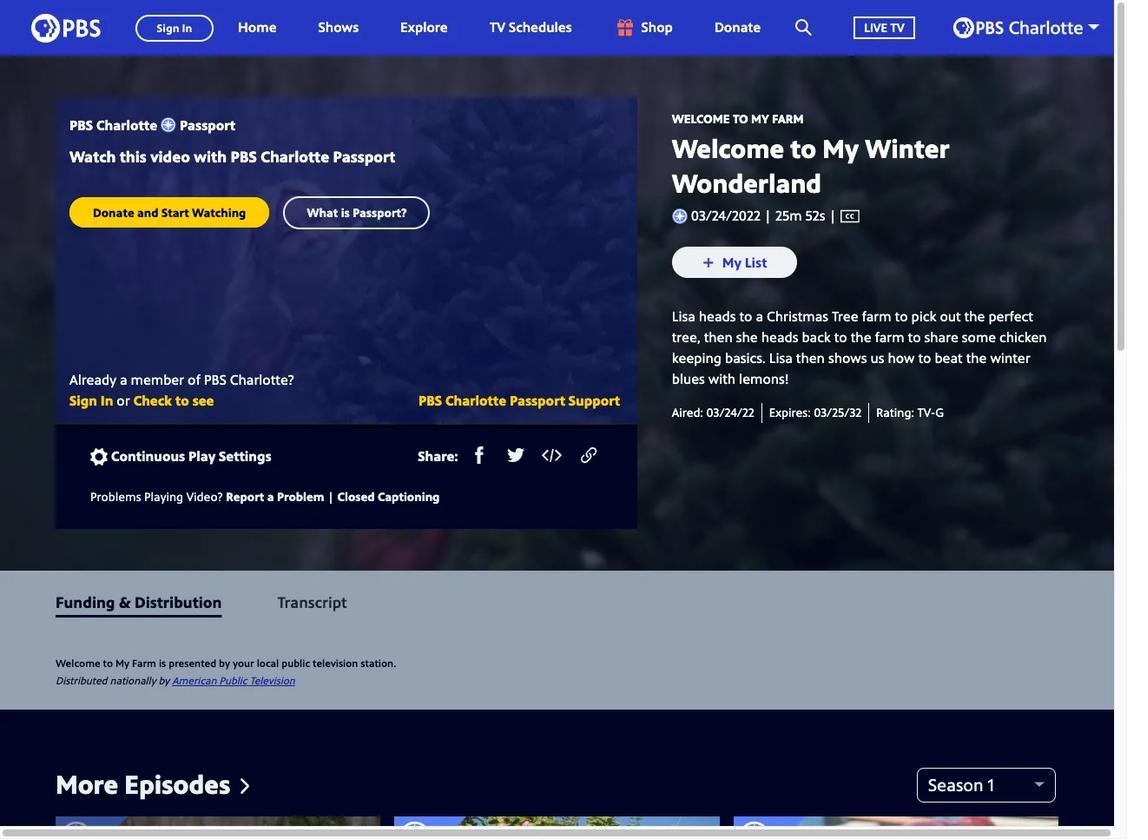 Task type: describe. For each thing, give the bounding box(es) containing it.
funding & distribution
[[56, 591, 222, 612]]

explore
[[400, 18, 448, 37]]

to down tree
[[834, 328, 847, 347]]

video thumbnail: welcome to my farm lobster bake image
[[734, 816, 1059, 839]]

transcript
[[277, 591, 347, 612]]

basics.
[[725, 348, 766, 368]]

2 vertical spatial the
[[966, 348, 987, 368]]

station.
[[361, 655, 396, 670]]

public
[[219, 673, 247, 687]]

television
[[313, 655, 358, 670]]

she
[[736, 328, 758, 347]]

welcome to my farm link
[[672, 110, 804, 127]]

presented
[[169, 655, 216, 670]]

1 vertical spatial heads
[[761, 328, 799, 347]]

tree
[[832, 307, 859, 326]]

0 vertical spatial farm
[[862, 307, 892, 326]]

episodes
[[124, 766, 230, 801]]

american public television link
[[172, 673, 295, 687]]

g
[[936, 404, 944, 421]]

welcome for local
[[56, 655, 100, 670]]

2 horizontal spatial my
[[823, 130, 859, 166]]

report a problem button
[[226, 486, 324, 508]]

video thumbnail: welcome to my farm apple of my eye image
[[395, 816, 720, 839]]

rating:
[[877, 404, 914, 421]]

more episodes link
[[56, 766, 249, 801]]

christmas
[[767, 307, 829, 326]]

closed captioning link
[[338, 488, 440, 505]]

aired:           03/24/22
[[672, 404, 755, 421]]

more
[[56, 766, 118, 801]]

beat
[[935, 348, 963, 368]]

american
[[172, 673, 217, 687]]

1 horizontal spatial then
[[796, 348, 825, 368]]

captioning
[[378, 488, 440, 505]]

0 vertical spatial the
[[965, 307, 985, 326]]

home
[[238, 18, 277, 37]]

out
[[940, 307, 961, 326]]

0 horizontal spatial |
[[327, 488, 334, 505]]

lisa heads to a christmas tree farm to pick out the perfect tree, then she heads back to the farm to share some chicken keeping basics. lisa then shows us how to beat the winter blues with lemons!
[[672, 307, 1047, 388]]

how
[[888, 348, 915, 368]]

your
[[233, 655, 254, 670]]

closed
[[338, 488, 375, 505]]

some
[[962, 328, 996, 347]]

television
[[250, 673, 295, 687]]

perfect
[[989, 307, 1033, 326]]

shows
[[318, 18, 359, 37]]

0 horizontal spatial a
[[267, 488, 274, 505]]

chicken
[[1000, 328, 1047, 347]]

winter
[[865, 130, 950, 166]]

tv-
[[918, 404, 936, 421]]

tv schedules
[[490, 18, 572, 37]]

1 vertical spatial welcome
[[672, 130, 784, 166]]

pbs charlotte image
[[953, 17, 1083, 38]]

local
[[257, 655, 279, 670]]

more episodes
[[56, 766, 230, 801]]

tab list containing funding & distribution
[[0, 570, 1114, 633]]

continuous
[[111, 446, 185, 465]]

with
[[709, 369, 736, 388]]

0 vertical spatial heads
[[699, 307, 736, 326]]

funding & distribution tab panel
[[0, 633, 1114, 709]]

search image
[[796, 19, 812, 36]]

to up she
[[739, 307, 753, 326]]

03/25/32
[[814, 404, 862, 421]]

tv schedules link
[[472, 0, 589, 56]]

&
[[119, 591, 131, 612]]

03/24/2022 | 25m 52s
[[691, 206, 826, 225]]

shop
[[642, 18, 673, 37]]

donate link
[[697, 0, 778, 56]]

share:
[[418, 446, 458, 466]]

to left pick
[[895, 307, 908, 326]]

my for wonderland
[[751, 110, 769, 127]]

continuous play settings
[[111, 446, 271, 465]]

to inside welcome to my farm is presented by your local public television station. distributed nationally by american public television
[[103, 655, 113, 670]]

shows
[[829, 348, 867, 368]]

expires:
[[769, 404, 811, 421]]

welcome for wonderland
[[672, 110, 730, 127]]

2 horizontal spatial |
[[826, 206, 840, 225]]

0 horizontal spatial by
[[158, 673, 170, 687]]



Task type: locate. For each thing, give the bounding box(es) containing it.
0 vertical spatial lisa
[[672, 307, 695, 326]]

tab list
[[0, 570, 1114, 633]]

problems playing video? report a problem | closed captioning
[[90, 488, 440, 505]]

1 vertical spatial by
[[158, 673, 170, 687]]

live tv
[[864, 19, 905, 35]]

lemons!
[[739, 369, 789, 388]]

a up she
[[756, 307, 763, 326]]

home link
[[221, 0, 294, 56]]

0 horizontal spatial farm
[[132, 655, 156, 670]]

0 vertical spatial by
[[219, 655, 230, 670]]

0 horizontal spatial lisa
[[672, 307, 695, 326]]

1 passport image from the left
[[395, 816, 467, 839]]

| left '25m'
[[764, 206, 772, 225]]

0 horizontal spatial passport image
[[395, 816, 467, 839]]

funding
[[56, 591, 115, 612]]

welcome to my farm is presented by your local public television station. distributed nationally by american public television
[[56, 655, 396, 687]]

aired:
[[672, 404, 704, 421]]

farm inside welcome to my farm is presented by your local public television station. distributed nationally by american public television
[[132, 655, 156, 670]]

03/24/2022
[[691, 206, 761, 225]]

playing
[[144, 488, 183, 505]]

|
[[764, 206, 772, 225], [826, 206, 840, 225], [327, 488, 334, 505]]

then left she
[[704, 328, 733, 347]]

a inside lisa heads to a christmas tree farm to pick out the perfect tree, then she heads back to the farm to share some chicken keeping basics. lisa then shows us how to beat the winter blues with lemons!
[[756, 307, 763, 326]]

rating: tv-g
[[877, 404, 944, 421]]

1 horizontal spatial a
[[756, 307, 763, 326]]

a right report
[[267, 488, 274, 505]]

play
[[188, 446, 216, 465]]

tree,
[[672, 328, 701, 347]]

farm
[[862, 307, 892, 326], [875, 328, 905, 347]]

1 horizontal spatial my
[[751, 110, 769, 127]]

welcome to my farm welcome to my winter wonderland
[[672, 110, 950, 200]]

1 horizontal spatial by
[[219, 655, 230, 670]]

explore link
[[383, 0, 465, 56]]

my
[[751, 110, 769, 127], [823, 130, 859, 166], [116, 655, 129, 670]]

2 vertical spatial welcome
[[56, 655, 100, 670]]

distributed
[[56, 673, 107, 687]]

tv
[[490, 18, 506, 37], [891, 19, 905, 35]]

pick
[[912, 307, 937, 326]]

0 vertical spatial a
[[756, 307, 763, 326]]

the up some
[[965, 307, 985, 326]]

funding & distribution link
[[56, 591, 222, 612]]

52s
[[806, 206, 826, 225]]

lisa up tree,
[[672, 307, 695, 326]]

welcome up distributed
[[56, 655, 100, 670]]

tv inside "link"
[[891, 19, 905, 35]]

farm
[[772, 110, 804, 127], [132, 655, 156, 670]]

to up wonderland
[[733, 110, 748, 127]]

my left winter on the top of page
[[823, 130, 859, 166]]

problem
[[277, 488, 324, 505]]

0 vertical spatial farm
[[772, 110, 804, 127]]

a
[[756, 307, 763, 326], [267, 488, 274, 505]]

shop link
[[596, 0, 690, 56]]

1 horizontal spatial lisa
[[769, 348, 793, 368]]

to right how
[[918, 348, 931, 368]]

wonderland
[[672, 165, 822, 200]]

heads down christmas
[[761, 328, 799, 347]]

transcript link
[[277, 591, 347, 612]]

| left closed
[[327, 488, 334, 505]]

farm up wonderland
[[772, 110, 804, 127]]

twitter image
[[507, 446, 524, 464]]

to down pick
[[908, 328, 921, 347]]

passport image
[[395, 816, 467, 839], [734, 816, 806, 839]]

lisa up lemons!
[[769, 348, 793, 368]]

1 horizontal spatial |
[[764, 206, 772, 225]]

by left your
[[219, 655, 230, 670]]

1 vertical spatial then
[[796, 348, 825, 368]]

nationally
[[110, 673, 156, 687]]

farm for is
[[132, 655, 156, 670]]

1 vertical spatial a
[[267, 488, 274, 505]]

| right '25m'
[[826, 206, 840, 225]]

report
[[226, 488, 264, 505]]

blues
[[672, 369, 705, 388]]

25m
[[776, 206, 802, 225]]

0 horizontal spatial tv
[[490, 18, 506, 37]]

by
[[219, 655, 230, 670], [158, 673, 170, 687]]

tv left schedules
[[490, 18, 506, 37]]

0 vertical spatial welcome
[[672, 110, 730, 127]]

share
[[925, 328, 959, 347]]

0 horizontal spatial then
[[704, 328, 733, 347]]

tv right live
[[891, 19, 905, 35]]

1 horizontal spatial farm
[[772, 110, 804, 127]]

0 vertical spatial then
[[704, 328, 733, 347]]

my up nationally
[[116, 655, 129, 670]]

then
[[704, 328, 733, 347], [796, 348, 825, 368]]

welcome inside welcome to my farm is presented by your local public television station. distributed nationally by american public television
[[56, 655, 100, 670]]

2 passport image from the left
[[734, 816, 806, 839]]

0 vertical spatial my
[[751, 110, 769, 127]]

lisa
[[672, 307, 695, 326], [769, 348, 793, 368]]

1 horizontal spatial passport image
[[734, 816, 806, 839]]

1 vertical spatial my
[[823, 130, 859, 166]]

passport image for video thumbnail: welcome to my farm apple of my eye
[[395, 816, 467, 839]]

facebook image
[[470, 446, 488, 464]]

1 vertical spatial the
[[851, 328, 872, 347]]

1 vertical spatial farm
[[132, 655, 156, 670]]

pbs image
[[31, 8, 101, 47]]

farm up how
[[875, 328, 905, 347]]

farm inside welcome to my farm welcome to my winter wonderland
[[772, 110, 804, 127]]

donate
[[715, 18, 761, 37]]

winter
[[991, 348, 1031, 368]]

1 vertical spatial lisa
[[769, 348, 793, 368]]

video?
[[186, 488, 223, 505]]

public
[[282, 655, 310, 670]]

farm for welcome
[[772, 110, 804, 127]]

passport image for video thumbnail: welcome to my farm lobster bake
[[734, 816, 806, 839]]

my inside welcome to my farm is presented by your local public television station. distributed nationally by american public television
[[116, 655, 129, 670]]

to up nationally
[[103, 655, 113, 670]]

back
[[802, 328, 831, 347]]

my for local
[[116, 655, 129, 670]]

welcome up wonderland
[[672, 110, 730, 127]]

is
[[159, 655, 166, 670]]

us
[[871, 348, 885, 368]]

shows link
[[301, 0, 376, 56]]

then down back
[[796, 348, 825, 368]]

welcome
[[672, 110, 730, 127], [672, 130, 784, 166], [56, 655, 100, 670]]

0 horizontal spatial heads
[[699, 307, 736, 326]]

0 horizontal spatial my
[[116, 655, 129, 670]]

live tv link
[[837, 0, 932, 56]]

settings
[[219, 446, 271, 465]]

live
[[864, 19, 888, 35]]

farm left is
[[132, 655, 156, 670]]

the
[[965, 307, 985, 326], [851, 328, 872, 347], [966, 348, 987, 368]]

welcome down welcome to my farm link
[[672, 130, 784, 166]]

keeping
[[672, 348, 722, 368]]

1 vertical spatial farm
[[875, 328, 905, 347]]

by down is
[[158, 673, 170, 687]]

1 horizontal spatial tv
[[891, 19, 905, 35]]

distribution
[[135, 591, 222, 612]]

to up 52s
[[791, 130, 817, 166]]

03/24/22
[[707, 404, 755, 421]]

farm right tree
[[862, 307, 892, 326]]

heads up tree,
[[699, 307, 736, 326]]

the up shows
[[851, 328, 872, 347]]

my up wonderland
[[751, 110, 769, 127]]

the down some
[[966, 348, 987, 368]]

to
[[733, 110, 748, 127], [791, 130, 817, 166], [739, 307, 753, 326], [895, 307, 908, 326], [834, 328, 847, 347], [908, 328, 921, 347], [918, 348, 931, 368], [103, 655, 113, 670]]

1 horizontal spatial heads
[[761, 328, 799, 347]]

problems
[[90, 488, 141, 505]]

expires:         03/25/32
[[769, 404, 862, 421]]

schedules
[[509, 18, 572, 37]]

2 vertical spatial my
[[116, 655, 129, 670]]



Task type: vqa. For each thing, say whether or not it's contained in the screenshot.
the bottom Farm
yes



